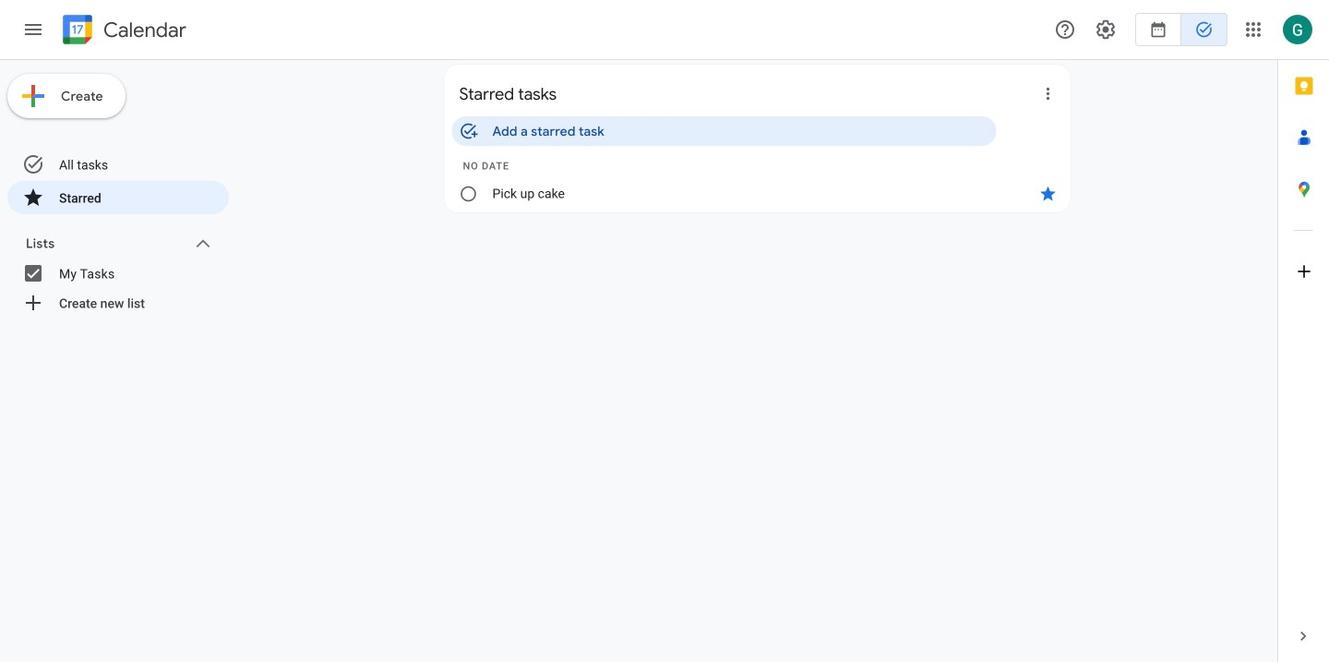 Task type: vqa. For each thing, say whether or not it's contained in the screenshot.
Calendar element
yes



Task type: describe. For each thing, give the bounding box(es) containing it.
support menu image
[[1054, 18, 1077, 41]]



Task type: locate. For each thing, give the bounding box(es) containing it.
heading
[[100, 19, 186, 41]]

tab list
[[1279, 60, 1330, 610]]

tasks sidebar image
[[22, 18, 44, 41]]

settings menu image
[[1095, 18, 1117, 41]]

calendar element
[[59, 11, 186, 52]]

heading inside calendar element
[[100, 19, 186, 41]]



